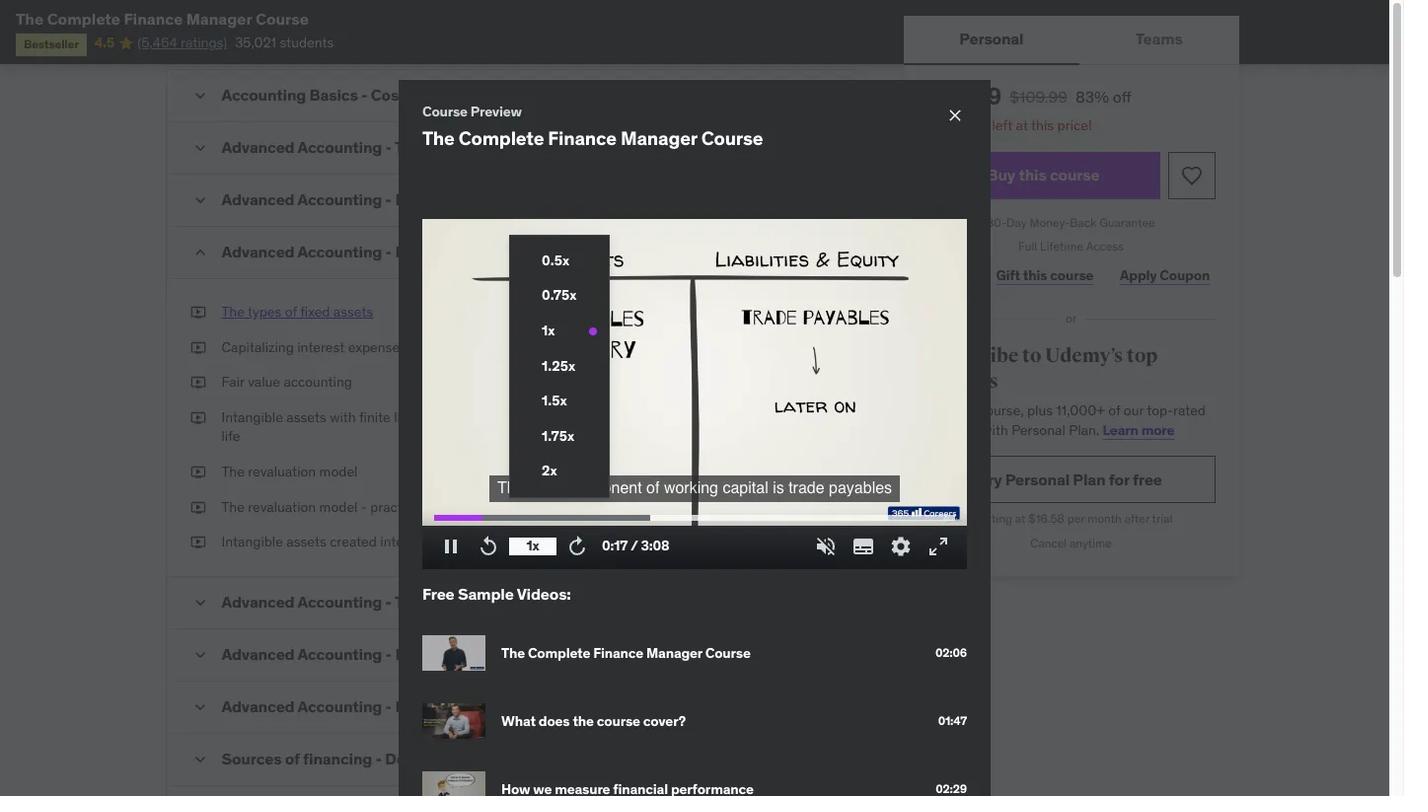 Task type: vqa. For each thing, say whether or not it's contained in the screenshot.
off
yes



Task type: locate. For each thing, give the bounding box(es) containing it.
1 vertical spatial -
[[361, 498, 367, 516]]

infinite
[[574, 409, 616, 426]]

0 vertical spatial of
[[285, 303, 297, 321]]

0 horizontal spatial life
[[222, 428, 240, 446]]

3 xsmall image from the top
[[190, 463, 206, 482]]

2
[[947, 116, 956, 134]]

the revaluation model
[[222, 463, 358, 481]]

3:08
[[641, 538, 670, 555]]

2 vertical spatial course
[[597, 712, 641, 730]]

-
[[386, 242, 392, 262], [361, 498, 367, 516]]

internally
[[380, 533, 437, 551]]

3 xsmall image from the top
[[190, 533, 206, 553]]

trial
[[1153, 512, 1173, 527]]

2 vertical spatial xsmall image
[[190, 533, 206, 553]]

3 small image from the top
[[190, 191, 210, 210]]

of
[[285, 303, 297, 321], [1109, 402, 1121, 420], [647, 480, 660, 498]]

1x inside button
[[542, 322, 555, 340]]

interest
[[297, 338, 345, 356]]

forward 5 seconds image
[[566, 535, 589, 559]]

course inside button
[[1050, 165, 1100, 185]]

types
[[248, 303, 282, 321]]

accounting
[[284, 373, 352, 391]]

course up back at top right
[[1050, 165, 1100, 185]]

0 horizontal spatial preview
[[471, 102, 522, 120]]

learn more link
[[1103, 421, 1175, 439]]

this inside get this course, plus 11,000+ of our top-rated courses, with personal plan.
[[953, 402, 976, 420]]

of inside the complete finance manager course dialog
[[647, 480, 660, 498]]

2x button
[[510, 454, 609, 490]]

0 vertical spatial life
[[394, 409, 413, 426]]

1 vertical spatial of
[[1109, 402, 1121, 420]]

sample
[[458, 584, 514, 604]]

component
[[564, 480, 642, 498]]

model up the revaluation model - practical exercise
[[319, 463, 358, 481]]

access
[[1087, 239, 1124, 254]]

or
[[1066, 311, 1077, 326]]

2 revaluation from the top
[[248, 498, 316, 516]]

with
[[330, 409, 356, 426], [544, 409, 571, 426], [983, 421, 1009, 439]]

1 vertical spatial model
[[319, 498, 358, 516]]

0 vertical spatial at
[[1016, 116, 1029, 134]]

plan
[[1073, 470, 1106, 490]]

0.75x button
[[510, 279, 609, 314]]

fullscreen image
[[927, 535, 951, 559]]

learn more
[[1103, 421, 1175, 439]]

assets inside the types of fixed assets button
[[334, 303, 373, 321]]

1 revaluation from the top
[[248, 463, 316, 481]]

get
[[928, 402, 950, 420]]

2 xsmall image from the top
[[190, 373, 206, 393]]

life left vs.
[[394, 409, 413, 426]]

model up intangible assets created internally
[[319, 498, 358, 516]]

1 vertical spatial the complete finance manager course
[[502, 644, 751, 662]]

the inside course preview the complete finance manager course
[[423, 127, 455, 151]]

try personal plan for free
[[980, 470, 1163, 490]]

at inside the $18.99 $109.99 83% off 2 days left at this price!
[[1016, 116, 1029, 134]]

1 xsmall image from the top
[[190, 338, 206, 358]]

1 vertical spatial small image
[[190, 593, 210, 613]]

1x left forward 5 seconds image
[[527, 538, 540, 555]]

this up courses,
[[953, 402, 976, 420]]

advanced accounting - fixed assets
[[222, 242, 486, 262]]

manager
[[186, 9, 252, 29], [621, 127, 698, 151], [647, 644, 703, 662]]

1 vertical spatial at
[[1016, 512, 1026, 527]]

course for gift this course
[[1051, 266, 1094, 284]]

0 horizontal spatial 1x
[[527, 538, 540, 555]]

payables
[[829, 480, 893, 498]]

personal down plus
[[1012, 421, 1066, 439]]

0 vertical spatial finance
[[124, 9, 183, 29]]

2 horizontal spatial with
[[983, 421, 1009, 439]]

personal up the "$18.99"
[[960, 29, 1024, 49]]

0 vertical spatial 1x
[[542, 322, 555, 340]]

the complete finance manager course up what does the course cover? on the bottom left of page
[[502, 644, 751, 662]]

at right left
[[1016, 116, 1029, 134]]

1 vertical spatial complete
[[459, 127, 544, 151]]

intangible down value
[[222, 409, 283, 426]]

guarantee
[[1100, 215, 1156, 230]]

settings image
[[889, 535, 913, 559]]

students
[[280, 34, 334, 52]]

1 horizontal spatial preview
[[714, 303, 763, 321]]

1 xsmall image from the top
[[190, 303, 206, 322]]

this down $109.99
[[1032, 116, 1055, 134]]

1x for 1x button
[[542, 322, 555, 340]]

of inside the types of fixed assets button
[[285, 303, 297, 321]]

1x inside popup button
[[527, 538, 540, 555]]

apply coupon button
[[1115, 256, 1216, 295]]

anytime
[[1070, 536, 1112, 551]]

finance inside course preview the complete finance manager course
[[548, 127, 617, 151]]

of left fixed
[[285, 303, 297, 321]]

small image
[[190, 86, 210, 106], [190, 138, 210, 158], [190, 191, 210, 210], [190, 243, 210, 263], [190, 645, 210, 665], [190, 750, 210, 770]]

xsmall image
[[190, 338, 206, 358], [190, 409, 206, 428], [190, 533, 206, 553]]

1 vertical spatial finance
[[548, 127, 617, 151]]

what does the course cover?
[[502, 712, 686, 730]]

plan.
[[1069, 421, 1100, 439]]

course preview the complete finance manager course
[[423, 102, 764, 151]]

2 small image from the top
[[190, 138, 210, 158]]

this inside the $18.99 $109.99 83% off 2 days left at this price!
[[1032, 116, 1055, 134]]

revaluation
[[248, 463, 316, 481], [248, 498, 316, 516]]

0 vertical spatial revaluation
[[248, 463, 316, 481]]

of left our
[[1109, 402, 1121, 420]]

the revaluation model - practical exercise
[[222, 498, 478, 516]]

intangible right vs.
[[436, 409, 498, 426]]

intangible down the revaluation model
[[222, 533, 283, 551]]

0 horizontal spatial -
[[361, 498, 367, 516]]

get this course, plus 11,000+ of our top-rated courses, with personal plan.
[[928, 402, 1206, 439]]

expenses
[[348, 338, 407, 356]]

personal button
[[904, 16, 1080, 63]]

2 vertical spatial manager
[[647, 644, 703, 662]]

free
[[1133, 470, 1163, 490]]

gift this course link
[[991, 256, 1099, 295]]

0 vertical spatial preview
[[471, 102, 522, 120]]

0 vertical spatial -
[[386, 242, 392, 262]]

the types of fixed assets button
[[222, 303, 373, 322]]

small image
[[190, 34, 210, 53], [190, 593, 210, 613], [190, 698, 210, 718]]

this for get
[[953, 402, 976, 420]]

1 horizontal spatial life
[[394, 409, 413, 426]]

0 vertical spatial course
[[1050, 165, 1100, 185]]

- left fixed
[[386, 242, 392, 262]]

1 vertical spatial manager
[[621, 127, 698, 151]]

starting at $16.58 per month after trial cancel anytime
[[970, 512, 1173, 551]]

1 model from the top
[[319, 463, 358, 481]]

0 vertical spatial manager
[[186, 9, 252, 29]]

personal
[[960, 29, 1024, 49], [1012, 421, 1066, 439], [1006, 470, 1070, 490]]

fixed
[[395, 242, 435, 262]]

35,021 students
[[235, 34, 334, 52]]

revaluation for the revaluation model - practical exercise
[[248, 498, 316, 516]]

0 vertical spatial the complete finance manager course
[[16, 9, 309, 29]]

intangible
[[222, 409, 283, 426], [436, 409, 498, 426], [222, 533, 283, 551]]

02:06
[[936, 646, 967, 660]]

the complete finance manager course
[[16, 9, 309, 29], [502, 644, 751, 662]]

1 horizontal spatial of
[[647, 480, 660, 498]]

0 vertical spatial xsmall image
[[190, 338, 206, 358]]

videos:
[[517, 584, 571, 604]]

2 horizontal spatial of
[[1109, 402, 1121, 420]]

at left $16.58
[[1016, 512, 1026, 527]]

revaluation down the revaluation model
[[248, 498, 316, 516]]

0 horizontal spatial of
[[285, 303, 297, 321]]

xsmall image for intangible assets created internally
[[190, 533, 206, 553]]

2 xsmall image from the top
[[190, 409, 206, 428]]

0 vertical spatial complete
[[47, 9, 120, 29]]

days
[[959, 116, 989, 134]]

1x for 1x popup button
[[527, 538, 540, 555]]

1 vertical spatial 1x
[[527, 538, 540, 555]]

24min
[[794, 243, 832, 261]]

life
[[394, 409, 413, 426], [222, 428, 240, 446]]

1 vertical spatial course
[[1051, 266, 1094, 284]]

off
[[1113, 87, 1132, 107]]

course down lifetime
[[1051, 266, 1094, 284]]

left
[[993, 116, 1013, 134]]

subtitles image
[[852, 535, 876, 559]]

xsmall image for the revaluation model
[[190, 463, 206, 482]]

money-
[[1030, 215, 1070, 230]]

1 vertical spatial revaluation
[[248, 498, 316, 516]]

what
[[502, 712, 536, 730]]

- left practical
[[361, 498, 367, 516]]

this inside button
[[1019, 165, 1047, 185]]

cover?
[[643, 712, 686, 730]]

35,021
[[235, 34, 276, 52]]

1 horizontal spatial -
[[386, 242, 392, 262]]

4 xsmall image from the top
[[190, 498, 206, 517]]

revaluation up the revaluation model - practical exercise
[[248, 463, 316, 481]]

0 vertical spatial personal
[[960, 29, 1024, 49]]

lifetime
[[1041, 239, 1084, 254]]

course
[[1050, 165, 1100, 185], [1051, 266, 1094, 284], [597, 712, 641, 730]]

2 vertical spatial of
[[647, 480, 660, 498]]

the third component of working capital is trade payables
[[497, 480, 893, 498]]

1 vertical spatial personal
[[1012, 421, 1066, 439]]

the complete finance manager course up (5,464 on the top left of the page
[[16, 9, 309, 29]]

course inside dialog
[[597, 712, 641, 730]]

2 vertical spatial small image
[[190, 698, 210, 718]]

05:13
[[798, 463, 832, 481]]

this for buy
[[1019, 165, 1047, 185]]

exercise
[[427, 498, 478, 516]]

back
[[1070, 215, 1097, 230]]

2 model from the top
[[319, 498, 358, 516]]

1 horizontal spatial the complete finance manager course
[[502, 644, 751, 662]]

complete
[[47, 9, 120, 29], [459, 127, 544, 151], [528, 644, 591, 662]]

0 vertical spatial model
[[319, 463, 358, 481]]

1 horizontal spatial 1x
[[542, 322, 555, 340]]

fair
[[222, 373, 245, 391]]

unmute image
[[814, 535, 838, 559]]

vs.
[[416, 409, 433, 426]]

the inside button
[[222, 303, 245, 321]]

bestseller
[[24, 37, 79, 52]]

personal up $16.58
[[1006, 470, 1070, 490]]

this right the gift
[[1024, 266, 1048, 284]]

course right "the"
[[597, 712, 641, 730]]

life down fair
[[222, 428, 240, 446]]

xsmall image
[[190, 303, 206, 322], [190, 373, 206, 393], [190, 463, 206, 482], [190, 498, 206, 517]]

0 horizontal spatial the complete finance manager course
[[16, 9, 309, 29]]

this right buy
[[1019, 165, 1047, 185]]

apply coupon
[[1121, 266, 1210, 284]]

top
[[1127, 344, 1158, 368]]

course for buy this course
[[1050, 165, 1100, 185]]

rewind 5 seconds image
[[477, 535, 501, 559]]

1 vertical spatial xsmall image
[[190, 409, 206, 428]]

with left finite
[[330, 409, 356, 426]]

0 vertical spatial small image
[[190, 34, 210, 53]]

with down "course,"
[[983, 421, 1009, 439]]

capitalizing
[[222, 338, 294, 356]]

1 small image from the top
[[190, 86, 210, 106]]

2 vertical spatial complete
[[528, 644, 591, 662]]

1x down the '0.75x' button
[[542, 322, 555, 340]]

tab list
[[904, 16, 1239, 65]]

at
[[1016, 116, 1029, 134], [1016, 512, 1026, 527]]

with up 1.75x
[[544, 409, 571, 426]]

of left the working
[[647, 480, 660, 498]]



Task type: describe. For each thing, give the bounding box(es) containing it.
2 vertical spatial personal
[[1006, 470, 1070, 490]]

xsmall image for capitalizing interest expenses
[[190, 338, 206, 358]]

•
[[786, 243, 791, 261]]

intangible assets with finite life vs. intangible assets with infinite life
[[222, 409, 616, 446]]

learn
[[1103, 421, 1139, 439]]

0.5x
[[542, 251, 570, 269]]

gift
[[997, 266, 1021, 284]]

2x
[[542, 462, 557, 480]]

02:16
[[798, 533, 832, 551]]

2 small image from the top
[[190, 593, 210, 613]]

does
[[539, 712, 570, 730]]

$18.99 $109.99 83% off 2 days left at this price!
[[928, 81, 1132, 134]]

2 vertical spatial finance
[[593, 644, 644, 662]]

progress bar slider
[[434, 506, 956, 530]]

3 small image from the top
[[190, 698, 210, 718]]

03:08
[[794, 303, 832, 321]]

0 horizontal spatial with
[[330, 409, 356, 426]]

preview inside course preview the complete finance manager course
[[471, 102, 522, 120]]

pause image
[[439, 535, 463, 559]]

$109.99
[[1010, 87, 1068, 107]]

advanced
[[222, 242, 295, 262]]

the
[[573, 712, 594, 730]]

1.5x button
[[510, 384, 609, 419]]

4.5
[[95, 34, 114, 52]]

capital
[[723, 480, 769, 498]]

teams
[[1136, 29, 1183, 49]]

complete inside course preview the complete finance manager course
[[459, 127, 544, 151]]

buy this course button
[[928, 152, 1160, 199]]

more
[[1142, 421, 1175, 439]]

buy
[[988, 165, 1016, 185]]

third
[[529, 480, 560, 498]]

intangible for intangible assets created internally
[[222, 533, 283, 551]]

1x button
[[509, 530, 557, 564]]

/
[[631, 538, 638, 555]]

course,
[[979, 402, 1024, 420]]

83%
[[1076, 87, 1110, 107]]

1x menu
[[510, 236, 609, 497]]

1 small image from the top
[[190, 34, 210, 53]]

subscribe to udemy's top courses
[[928, 344, 1158, 394]]

the complete finance manager course inside the complete finance manager course dialog
[[502, 644, 751, 662]]

udemy's
[[1045, 344, 1124, 368]]

of inside get this course, plus 11,000+ of our top-rated courses, with personal plan.
[[1109, 402, 1121, 420]]

to
[[1023, 344, 1042, 368]]

day
[[1007, 215, 1027, 230]]

personal inside button
[[960, 29, 1024, 49]]

fixed
[[300, 303, 330, 321]]

(5,464 ratings)
[[138, 34, 227, 52]]

manager inside course preview the complete finance manager course
[[621, 127, 698, 151]]

plus
[[1028, 402, 1053, 420]]

buy this course
[[988, 165, 1100, 185]]

7 lectures • 24min
[[724, 243, 832, 261]]

this for gift
[[1024, 266, 1048, 284]]

model for the revaluation model - practical exercise
[[319, 498, 358, 516]]

model for the revaluation model
[[319, 463, 358, 481]]

fair value accounting
[[222, 373, 352, 391]]

xsmall image for intangible assets with finite life vs. intangible assets with infinite life
[[190, 409, 206, 428]]

finite
[[359, 409, 391, 426]]

1.75x button
[[510, 419, 609, 454]]

1 horizontal spatial with
[[544, 409, 571, 426]]

lectures
[[735, 243, 783, 261]]

0:17 / 3:08
[[602, 538, 670, 555]]

02:14
[[798, 373, 832, 391]]

1.25x
[[542, 357, 576, 375]]

starting
[[970, 512, 1013, 527]]

6 small image from the top
[[190, 750, 210, 770]]

personal inside get this course, plus 11,000+ of our top-rated courses, with personal plan.
[[1012, 421, 1066, 439]]

with inside get this course, plus 11,000+ of our top-rated courses, with personal plan.
[[983, 421, 1009, 439]]

price!
[[1058, 116, 1092, 134]]

1.25x button
[[510, 349, 609, 384]]

the types of fixed assets
[[222, 303, 373, 321]]

05:19
[[798, 498, 832, 516]]

7
[[724, 243, 731, 261]]

share button
[[928, 256, 976, 295]]

capitalizing interest expenses
[[222, 338, 407, 356]]

intangible for intangible assets with finite life vs. intangible assets with infinite life
[[222, 409, 283, 426]]

the complete finance manager course dialog
[[399, 80, 991, 797]]

revaluation for the revaluation model
[[248, 463, 316, 481]]

month
[[1088, 512, 1122, 527]]

close modal image
[[946, 105, 966, 125]]

coupon
[[1160, 266, 1210, 284]]

5 small image from the top
[[190, 645, 210, 665]]

at inside starting at $16.58 per month after trial cancel anytime
[[1016, 512, 1026, 527]]

teams button
[[1080, 16, 1239, 63]]

value
[[248, 373, 280, 391]]

practical
[[370, 498, 424, 516]]

0:17
[[602, 538, 628, 555]]

free sample videos:
[[423, 584, 571, 604]]

1 vertical spatial preview
[[714, 303, 763, 321]]

for
[[1109, 470, 1130, 490]]

xsmall image for the revaluation model - practical exercise
[[190, 498, 206, 517]]

4 small image from the top
[[190, 243, 210, 263]]

top-
[[1147, 402, 1174, 420]]

02:00
[[794, 338, 832, 356]]

ratings)
[[181, 34, 227, 52]]

our
[[1124, 402, 1144, 420]]

per
[[1068, 512, 1085, 527]]

(5,464
[[138, 34, 177, 52]]

01:47
[[939, 714, 967, 728]]

is
[[773, 480, 785, 498]]

1x button
[[510, 314, 609, 349]]

rated
[[1174, 402, 1206, 420]]

accounting
[[298, 242, 382, 262]]

1 vertical spatial life
[[222, 428, 240, 446]]

0.5x button
[[510, 244, 609, 279]]

full
[[1019, 239, 1038, 254]]

wishlist image
[[1180, 163, 1204, 187]]

xsmall image for fair value accounting
[[190, 373, 206, 393]]

tab list containing personal
[[904, 16, 1239, 65]]

try personal plan for free link
[[928, 457, 1216, 504]]

$16.58
[[1029, 512, 1065, 527]]

30-day money-back guarantee full lifetime access
[[988, 215, 1156, 254]]



